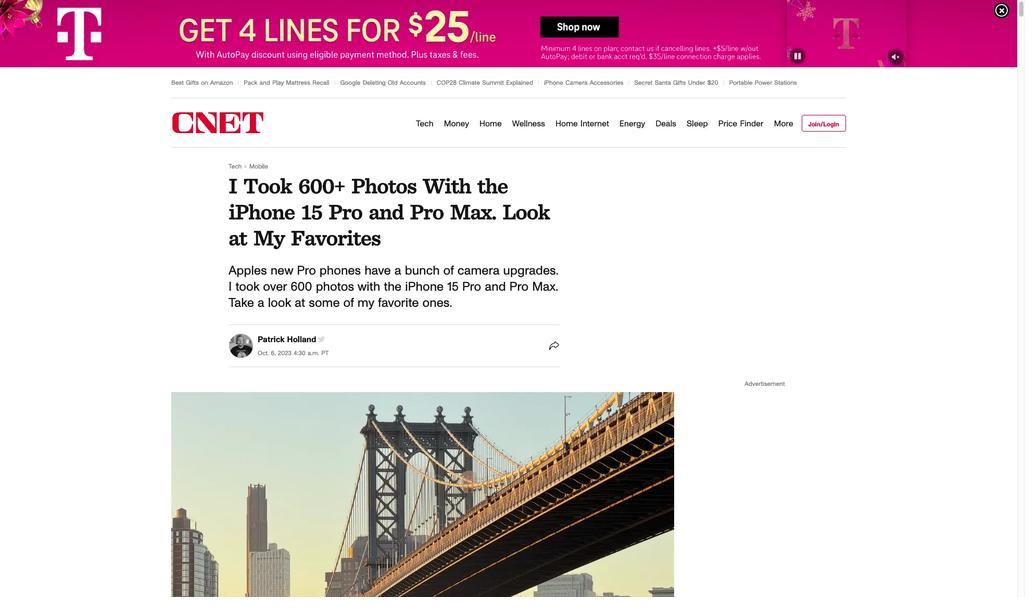 Task type: vqa. For each thing, say whether or not it's contained in the screenshot.
$25's Speeds:
no



Task type: locate. For each thing, give the bounding box(es) containing it.
0 vertical spatial at
[[229, 225, 247, 251]]

max. inside apples new pro phones have a bunch of camera upgrades. i took over 600 photos with the iphone 15 pro and pro max. take a look at some of my favorite ones.
[[532, 281, 558, 294]]

took
[[243, 173, 292, 199]]

0 vertical spatial a
[[395, 265, 401, 278]]

and inside "trending" element
[[260, 80, 270, 86]]

iphone down mobile link
[[229, 199, 295, 225]]

the
[[477, 173, 508, 199], [384, 281, 402, 294]]

finder
[[740, 119, 764, 128]]

0 horizontal spatial gifts
[[186, 80, 199, 86]]

i inside apples new pro phones have a bunch of camera upgrades. i took over 600 photos with the iphone 15 pro and pro max. take a look at some of my favorite ones.
[[229, 281, 232, 294]]

home
[[479, 119, 502, 128], [556, 119, 578, 128]]

gifts
[[186, 80, 199, 86], [673, 80, 686, 86]]

at left my
[[229, 225, 247, 251]]

price
[[718, 119, 737, 128]]

1 vertical spatial of
[[343, 298, 354, 310]]

1 horizontal spatial at
[[295, 298, 305, 310]]

photos
[[316, 281, 354, 294]]

0 vertical spatial i
[[229, 173, 237, 199]]

i left 'took'
[[229, 281, 232, 294]]

gifts right santa in the right top of the page
[[673, 80, 686, 86]]

secret
[[635, 80, 653, 86]]

0 vertical spatial of
[[443, 265, 454, 278]]

tech left money
[[416, 119, 434, 128]]

secret santa gifts under $20
[[635, 80, 718, 86]]

oct.
[[258, 350, 269, 357]]

max.
[[450, 199, 496, 225], [532, 281, 558, 294]]

old
[[388, 80, 398, 86]]

1 vertical spatial the
[[384, 281, 402, 294]]

0 horizontal spatial the
[[384, 281, 402, 294]]

advertisement region
[[0, 0, 1017, 67]]

gifts left on
[[186, 80, 199, 86]]

secret santa gifts under $20 link
[[635, 80, 718, 86]]

iphone left camera
[[544, 80, 563, 86]]

a
[[395, 265, 401, 278], [258, 298, 264, 310]]

at inside i took 600+ photos with the iphone 15 pro and pro max. look at my favorites
[[229, 225, 247, 251]]

santa
[[655, 80, 671, 86]]

pack and play mattress recall link
[[244, 80, 329, 86]]

under
[[688, 80, 705, 86]]

0 horizontal spatial iphone
[[229, 199, 295, 225]]

0 vertical spatial 15
[[301, 199, 322, 225]]

1 horizontal spatial max.
[[532, 281, 558, 294]]

money
[[444, 119, 469, 128]]

internet
[[581, 119, 609, 128]]

the up favorite on the left of the page
[[384, 281, 402, 294]]

more
[[774, 119, 793, 128]]

2 horizontal spatial iphone
[[544, 80, 563, 86]]

1 vertical spatial iphone
[[229, 199, 295, 225]]

home for home
[[479, 119, 502, 128]]

stations
[[774, 80, 797, 86]]

accessories
[[590, 80, 624, 86]]

share on social media image
[[549, 341, 560, 351]]

the inside apples new pro phones have a bunch of camera upgrades. i took over 600 photos with the iphone 15 pro and pro max. take a look at some of my favorite ones.
[[384, 281, 402, 294]]

1 horizontal spatial a
[[395, 265, 401, 278]]

2 home from the left
[[556, 119, 578, 128]]

6,
[[271, 350, 276, 357]]

home right money
[[479, 119, 502, 128]]

1 horizontal spatial and
[[369, 199, 404, 225]]

1 vertical spatial at
[[295, 298, 305, 310]]

patrick
[[258, 336, 285, 344]]

1 vertical spatial a
[[258, 298, 264, 310]]

mobile link
[[249, 163, 268, 170]]

pro
[[329, 199, 362, 225], [410, 199, 444, 225], [297, 265, 316, 278], [462, 281, 481, 294], [510, 281, 529, 294]]

mattress
[[286, 80, 310, 86]]

favorites
[[291, 225, 380, 251]]

home left internet
[[556, 119, 578, 128]]

phones
[[320, 265, 361, 278]]

the inside i took 600+ photos with the iphone 15 pro and pro max. look at my favorites
[[477, 173, 508, 199]]

my
[[358, 298, 374, 310]]

1 vertical spatial max.
[[532, 281, 558, 294]]

i
[[229, 173, 237, 199], [229, 281, 232, 294]]

look
[[503, 199, 550, 225]]

0 horizontal spatial tech
[[229, 163, 242, 170]]

home for home internet
[[556, 119, 578, 128]]

at
[[229, 225, 247, 251], [295, 298, 305, 310]]

0 vertical spatial the
[[477, 173, 508, 199]]

1 vertical spatial and
[[369, 199, 404, 225]]

1 horizontal spatial 15
[[447, 281, 459, 294]]

iphone
[[544, 80, 563, 86], [229, 199, 295, 225], [405, 281, 444, 294]]

1 i from the top
[[229, 173, 237, 199]]

explained
[[506, 80, 533, 86]]

of left my
[[343, 298, 354, 310]]

tech
[[416, 119, 434, 128], [229, 163, 242, 170]]

0 horizontal spatial max.
[[450, 199, 496, 225]]

2 vertical spatial and
[[485, 281, 506, 294]]

best gifts on amazon
[[171, 80, 233, 86]]

join/login
[[808, 121, 839, 128]]

iphone inside i took 600+ photos with the iphone 15 pro and pro max. look at my favorites
[[229, 199, 295, 225]]

look
[[268, 298, 291, 310]]

energy
[[620, 119, 645, 128]]

holland
[[287, 336, 316, 344]]

0 horizontal spatial of
[[343, 298, 354, 310]]

2 i from the top
[[229, 281, 232, 294]]

1 horizontal spatial tech
[[416, 119, 434, 128]]

the right with
[[477, 173, 508, 199]]

1 vertical spatial i
[[229, 281, 232, 294]]

iphone inside apples new pro phones have a bunch of camera upgrades. i took over 600 photos with the iphone 15 pro and pro max. take a look at some of my favorite ones.
[[405, 281, 444, 294]]

1 home from the left
[[479, 119, 502, 128]]

a right have
[[395, 265, 401, 278]]

at down 600 in the left of the page
[[295, 298, 305, 310]]

1 horizontal spatial the
[[477, 173, 508, 199]]

15 right my
[[301, 199, 322, 225]]

tech left the mobile
[[229, 163, 242, 170]]

1 vertical spatial 15
[[447, 281, 459, 294]]

1 horizontal spatial home
[[556, 119, 578, 128]]

0 vertical spatial iphone
[[544, 80, 563, 86]]

of
[[443, 265, 454, 278], [343, 298, 354, 310]]

0 horizontal spatial at
[[229, 225, 247, 251]]

max. inside i took 600+ photos with the iphone 15 pro and pro max. look at my favorites
[[450, 199, 496, 225]]

0 horizontal spatial home
[[479, 119, 502, 128]]

pack and play mattress recall
[[244, 80, 329, 86]]

0 horizontal spatial 15
[[301, 199, 322, 225]]

0 horizontal spatial and
[[260, 80, 270, 86]]

i down "tech" link
[[229, 173, 237, 199]]

patrick holland twitter image
[[318, 336, 325, 343]]

ones.
[[423, 298, 452, 310]]

15
[[301, 199, 322, 225], [447, 281, 459, 294]]

of right bunch
[[443, 265, 454, 278]]

2 horizontal spatial and
[[485, 281, 506, 294]]

0 vertical spatial and
[[260, 80, 270, 86]]

best gifts on amazon link
[[171, 80, 233, 86]]

iphone down bunch
[[405, 281, 444, 294]]

summit
[[482, 80, 504, 86]]

1 horizontal spatial iphone
[[405, 281, 444, 294]]

2023
[[278, 350, 292, 357]]

2 vertical spatial iphone
[[405, 281, 444, 294]]

take
[[229, 298, 254, 310]]

a left look
[[258, 298, 264, 310]]

portable power stations link
[[729, 80, 797, 86]]

on
[[201, 80, 208, 86]]

bunch
[[405, 265, 440, 278]]

15 up ones. on the left of the page
[[447, 281, 459, 294]]

4:30
[[294, 350, 306, 357]]

price finder
[[718, 119, 764, 128]]

1 horizontal spatial gifts
[[673, 80, 686, 86]]

0 vertical spatial max.
[[450, 199, 496, 225]]



Task type: describe. For each thing, give the bounding box(es) containing it.
2 gifts from the left
[[673, 80, 686, 86]]

tech link
[[229, 163, 242, 170]]

iphone camera accessories link
[[544, 80, 624, 86]]

deals
[[656, 119, 676, 128]]

1 horizontal spatial of
[[443, 265, 454, 278]]

mobile
[[249, 163, 268, 170]]

some
[[309, 298, 340, 310]]

play
[[272, 80, 284, 86]]

1 gifts from the left
[[186, 80, 199, 86]]

climate
[[459, 80, 480, 86]]

i inside i took 600+ photos with the iphone 15 pro and pro max. look at my favorites
[[229, 173, 237, 199]]

with
[[423, 173, 471, 199]]

and inside i took 600+ photos with the iphone 15 pro and pro max. look at my favorites
[[369, 199, 404, 225]]

accounts
[[400, 80, 426, 86]]

photos
[[351, 173, 416, 199]]

google
[[340, 80, 361, 86]]

cnet image
[[171, 112, 265, 133]]

camera
[[566, 80, 588, 86]]

new
[[271, 265, 293, 278]]

google deleting old accounts
[[340, 80, 426, 86]]

i took 600+ photos with the iphone 15 pro and pro max. look at my favorites
[[229, 173, 550, 251]]

with
[[358, 281, 380, 294]]

600
[[291, 281, 312, 294]]

patrick holland
[[258, 336, 316, 344]]

cop28 climate summit explained link
[[437, 80, 533, 86]]

iphone inside "trending" element
[[544, 80, 563, 86]]

amazon
[[210, 80, 233, 86]]

best
[[171, 80, 184, 86]]

apples new pro phones have a bunch of camera upgrades. i took over 600 photos with the iphone 15 pro and pro max. take a look at some of my favorite ones.
[[229, 265, 558, 310]]

deleting
[[363, 80, 386, 86]]

0 horizontal spatial a
[[258, 298, 264, 310]]

power
[[755, 80, 772, 86]]

600+
[[298, 173, 345, 199]]

oct. 6, 2023  4:30 a.m. pt
[[258, 350, 329, 357]]

apples
[[229, 265, 267, 278]]

iphone camera accessories
[[544, 80, 624, 86]]

over
[[263, 281, 287, 294]]

$20
[[707, 80, 718, 86]]

my
[[253, 225, 284, 251]]

took
[[235, 281, 259, 294]]

pt
[[321, 350, 329, 357]]

price finder link
[[718, 107, 764, 140]]

google deleting old accounts link
[[340, 80, 426, 86]]

a.m.
[[308, 350, 319, 357]]

at inside apples new pro phones have a bunch of camera upgrades. i took over 600 photos with the iphone 15 pro and pro max. take a look at some of my favorite ones.
[[295, 298, 305, 310]]

home internet
[[556, 119, 609, 128]]

5 image
[[229, 334, 253, 358]]

portable power stations
[[729, 80, 797, 86]]

camera
[[458, 265, 500, 278]]

15 inside apples new pro phones have a bunch of camera upgrades. i took over 600 photos with the iphone 15 pro and pro max. take a look at some of my favorite ones.
[[447, 281, 459, 294]]

15 inside i took 600+ photos with the iphone 15 pro and pro max. look at my favorites
[[301, 199, 322, 225]]

have
[[365, 265, 391, 278]]

1 vertical spatial tech
[[229, 163, 242, 170]]

upgrades.
[[503, 265, 558, 278]]

portable
[[729, 80, 753, 86]]

trending element
[[171, 67, 846, 98]]

join/login button
[[802, 115, 846, 132]]

the manhattan bridge image
[[171, 392, 674, 598]]

0 vertical spatial tech
[[416, 119, 434, 128]]

pack
[[244, 80, 257, 86]]

cop28 climate summit explained
[[437, 80, 533, 86]]

wellness
[[512, 119, 545, 128]]

and inside apples new pro phones have a bunch of camera upgrades. i took over 600 photos with the iphone 15 pro and pro max. take a look at some of my favorite ones.
[[485, 281, 506, 294]]

favorite
[[378, 298, 419, 310]]

recall
[[312, 80, 329, 86]]

sleep
[[687, 119, 708, 128]]

cop28
[[437, 80, 457, 86]]



